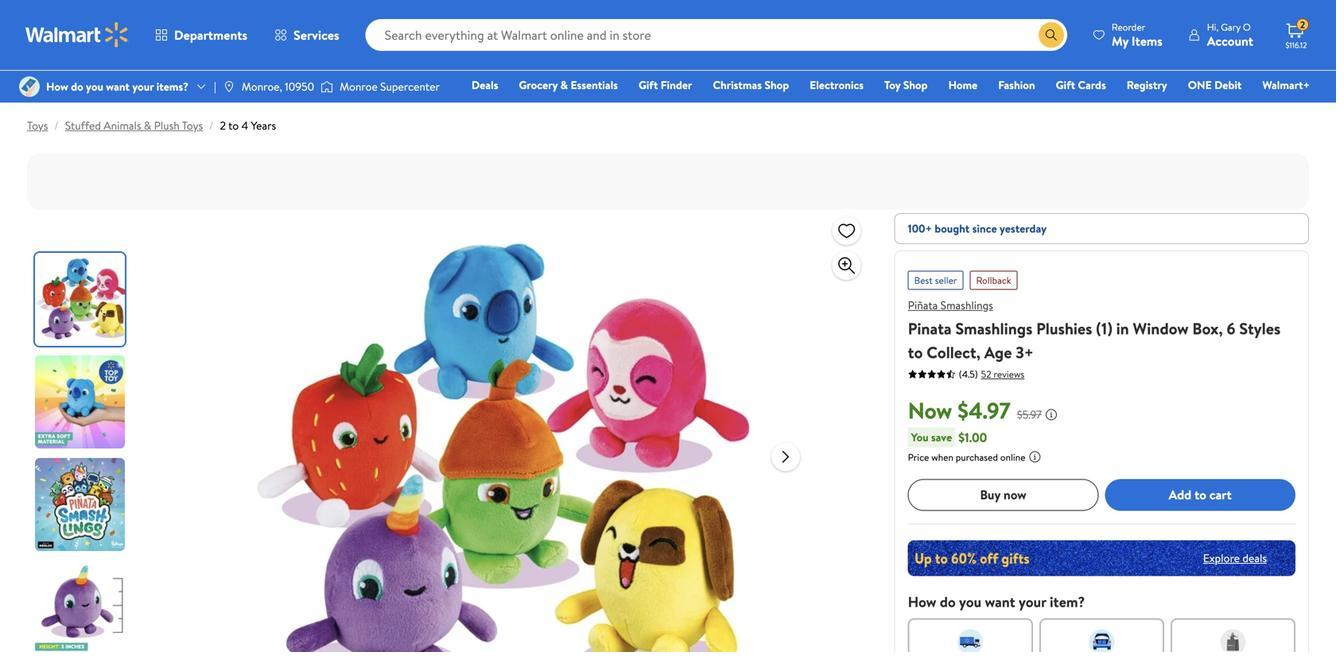 Task type: locate. For each thing, give the bounding box(es) containing it.
intent image for pickup image
[[1090, 630, 1115, 652]]

deals link
[[465, 76, 506, 93]]

reorder
[[1112, 20, 1146, 34]]

Walmart Site-Wide search field
[[366, 19, 1068, 51]]

gift finder
[[639, 77, 692, 93]]

smashlings up age
[[956, 317, 1033, 340]]

1 horizontal spatial how
[[908, 592, 937, 612]]

styles
[[1240, 317, 1281, 340]]

pinata smashlings plushies (1) in window box, 6 styles to collect, age 3+ - image 3 of 6 image
[[35, 458, 128, 551]]

you up the stuffed
[[86, 79, 103, 94]]

you
[[86, 79, 103, 94], [960, 592, 982, 612]]

& right the grocery
[[561, 77, 568, 93]]

1 vertical spatial &
[[144, 118, 151, 133]]

1 gift from the left
[[639, 77, 658, 93]]

toys left the stuffed
[[27, 118, 48, 133]]

2 gift from the left
[[1056, 77, 1076, 93]]

/ left 4
[[209, 118, 214, 133]]

0 horizontal spatial toys
[[27, 118, 48, 133]]

yesterday
[[1000, 221, 1047, 236]]

online
[[1001, 451, 1026, 464]]

fashion link
[[992, 76, 1043, 93]]

1 horizontal spatial /
[[209, 118, 214, 133]]

shop right the christmas
[[765, 77, 789, 93]]

your left items?
[[132, 79, 154, 94]]

1 vertical spatial do
[[940, 592, 956, 612]]

1 horizontal spatial 2
[[1301, 18, 1306, 32]]

home
[[949, 77, 978, 93]]

how do you want your items?
[[46, 79, 189, 94]]

toy
[[885, 77, 901, 93]]

gift left 'cards'
[[1056, 77, 1076, 93]]

box,
[[1193, 317, 1224, 340]]

grocery & essentials
[[519, 77, 618, 93]]

0 horizontal spatial your
[[132, 79, 154, 94]]

seller
[[935, 274, 958, 287]]

want left item? at the bottom right of page
[[985, 592, 1016, 612]]

2 vertical spatial to
[[1195, 486, 1207, 504]]

0 horizontal spatial do
[[71, 79, 83, 94]]

1 horizontal spatial you
[[960, 592, 982, 612]]

toy shop
[[885, 77, 928, 93]]

cart
[[1210, 486, 1232, 504]]

0 vertical spatial how
[[46, 79, 68, 94]]

essentials
[[571, 77, 618, 93]]

walmart+
[[1263, 77, 1310, 93]]

to inside 'piñata smashlings pinata smashlings plushies (1) in window box, 6 styles to collect, age 3+'
[[908, 341, 923, 364]]

toys link
[[27, 118, 48, 133]]

since
[[973, 221, 997, 236]]

stuffed
[[65, 118, 101, 133]]

 image up the toys link
[[19, 76, 40, 97]]

to left 4
[[228, 118, 239, 133]]

to down pinata
[[908, 341, 923, 364]]

toys
[[27, 118, 48, 133], [182, 118, 203, 133]]

you for how do you want your item?
[[960, 592, 982, 612]]

shop for toy shop
[[904, 77, 928, 93]]

$116.12
[[1286, 40, 1308, 51]]

0 vertical spatial do
[[71, 79, 83, 94]]

0 horizontal spatial /
[[54, 118, 59, 133]]

1 horizontal spatial gift
[[1056, 77, 1076, 93]]

toys right plush
[[182, 118, 203, 133]]

10950
[[285, 79, 314, 94]]

my
[[1112, 32, 1129, 50]]

buy now
[[980, 486, 1027, 504]]

shop right toy
[[904, 77, 928, 93]]

pinata smashlings plushies (1) in window box, 6 styles to collect, age 3+ - image 4 of 6 image
[[35, 561, 128, 652]]

1 vertical spatial your
[[1019, 592, 1047, 612]]

0 horizontal spatial how
[[46, 79, 68, 94]]

0 horizontal spatial shop
[[765, 77, 789, 93]]

gift left finder
[[639, 77, 658, 93]]

0 horizontal spatial want
[[106, 79, 130, 94]]

reorder my items
[[1112, 20, 1163, 50]]

plush
[[154, 118, 180, 133]]

toy shop link
[[878, 76, 935, 93]]

cards
[[1078, 77, 1107, 93]]

legal information image
[[1029, 451, 1042, 463]]

shop inside christmas shop link
[[765, 77, 789, 93]]

one debit link
[[1181, 76, 1249, 93]]

2
[[1301, 18, 1306, 32], [220, 118, 226, 133]]

1 vertical spatial how
[[908, 592, 937, 612]]

you up the intent image for shipping
[[960, 592, 982, 612]]

1 horizontal spatial to
[[908, 341, 923, 364]]

electronics link
[[803, 76, 871, 93]]

0 vertical spatial you
[[86, 79, 103, 94]]

your for items?
[[132, 79, 154, 94]]

0 vertical spatial want
[[106, 79, 130, 94]]

 image right |
[[223, 80, 235, 93]]

0 horizontal spatial  image
[[19, 76, 40, 97]]

1 horizontal spatial do
[[940, 592, 956, 612]]

items?
[[156, 79, 189, 94]]

shop
[[765, 77, 789, 93], [904, 77, 928, 93]]

1 horizontal spatial toys
[[182, 118, 203, 133]]

6
[[1227, 317, 1236, 340]]

2 shop from the left
[[904, 77, 928, 93]]

2 left 4
[[220, 118, 226, 133]]

how do you want your item?
[[908, 592, 1085, 612]]

 image
[[19, 76, 40, 97], [321, 79, 333, 95], [223, 80, 235, 93]]

2 horizontal spatial  image
[[321, 79, 333, 95]]

registry
[[1127, 77, 1168, 93]]

finder
[[661, 77, 692, 93]]

monroe,
[[242, 79, 282, 94]]

gift
[[639, 77, 658, 93], [1056, 77, 1076, 93]]

2 horizontal spatial to
[[1195, 486, 1207, 504]]

1 vertical spatial smashlings
[[956, 317, 1033, 340]]

how for how do you want your item?
[[908, 592, 937, 612]]

your left item? at the bottom right of page
[[1019, 592, 1047, 612]]

toys / stuffed animals & plush toys / 2 to 4 years
[[27, 118, 276, 133]]

1 horizontal spatial  image
[[223, 80, 235, 93]]

0 horizontal spatial you
[[86, 79, 103, 94]]

0 horizontal spatial to
[[228, 118, 239, 133]]

1 vertical spatial want
[[985, 592, 1016, 612]]

1 horizontal spatial want
[[985, 592, 1016, 612]]

1 vertical spatial to
[[908, 341, 923, 364]]

want for item?
[[985, 592, 1016, 612]]

 image for how do you want your items?
[[19, 76, 40, 97]]

/ right the toys link
[[54, 118, 59, 133]]

electronics
[[810, 77, 864, 93]]

1 horizontal spatial &
[[561, 77, 568, 93]]

services
[[294, 26, 339, 44]]

want up 'animals'
[[106, 79, 130, 94]]

0 horizontal spatial gift
[[639, 77, 658, 93]]

gary
[[1221, 20, 1241, 34]]

1 horizontal spatial your
[[1019, 592, 1047, 612]]

0 vertical spatial to
[[228, 118, 239, 133]]

1 vertical spatial 2
[[220, 118, 226, 133]]

piñata smashlings link
[[908, 298, 994, 313]]

& left plush
[[144, 118, 151, 133]]

1 shop from the left
[[765, 77, 789, 93]]

$4.97
[[958, 395, 1011, 426]]

explore deals link
[[1197, 544, 1274, 572]]

(4.5)
[[959, 368, 978, 381]]

smashlings down seller
[[941, 298, 994, 313]]

piñata
[[908, 298, 938, 313]]

best
[[915, 274, 933, 287]]

zoom image modal image
[[838, 256, 857, 275]]

monroe supercenter
[[340, 79, 440, 94]]

years
[[251, 118, 276, 133]]

to left cart
[[1195, 486, 1207, 504]]

1 vertical spatial you
[[960, 592, 982, 612]]

0 vertical spatial your
[[132, 79, 154, 94]]

animals
[[104, 118, 141, 133]]

 image right 10950
[[321, 79, 333, 95]]

to
[[228, 118, 239, 133], [908, 341, 923, 364], [1195, 486, 1207, 504]]

how
[[46, 79, 68, 94], [908, 592, 937, 612]]

do
[[71, 79, 83, 94], [940, 592, 956, 612]]

1 horizontal spatial shop
[[904, 77, 928, 93]]

2 up $116.12
[[1301, 18, 1306, 32]]

shop inside toy shop link
[[904, 77, 928, 93]]



Task type: vqa. For each thing, say whether or not it's contained in the screenshot.
bottommost icon
no



Task type: describe. For each thing, give the bounding box(es) containing it.
to inside button
[[1195, 486, 1207, 504]]

0 vertical spatial smashlings
[[941, 298, 994, 313]]

now
[[1004, 486, 1027, 504]]

2 / from the left
[[209, 118, 214, 133]]

monroe, 10950
[[242, 79, 314, 94]]

pinata
[[908, 317, 952, 340]]

stuffed animals & plush toys link
[[65, 118, 203, 133]]

100+
[[908, 221, 932, 236]]

intent image for delivery image
[[1221, 630, 1246, 652]]

items
[[1132, 32, 1163, 50]]

one
[[1188, 77, 1212, 93]]

gift for gift finder
[[639, 77, 658, 93]]

2 toys from the left
[[182, 118, 203, 133]]

gift cards
[[1056, 77, 1107, 93]]

1 / from the left
[[54, 118, 59, 133]]

departments button
[[142, 16, 261, 54]]

0 vertical spatial 2
[[1301, 18, 1306, 32]]

christmas shop link
[[706, 76, 797, 93]]

want for items?
[[106, 79, 130, 94]]

now
[[908, 395, 953, 426]]

account
[[1208, 32, 1254, 50]]

grocery
[[519, 77, 558, 93]]

deals
[[1243, 551, 1267, 566]]

reviews
[[994, 368, 1025, 381]]

add
[[1169, 486, 1192, 504]]

1 toys from the left
[[27, 118, 48, 133]]

pinata smashlings plushies (1) in window box, 6 styles to collect, age 3+ - image 2 of 6 image
[[35, 356, 128, 449]]

fashion
[[999, 77, 1036, 93]]

0 horizontal spatial 2
[[220, 118, 226, 133]]

do for how do you want your item?
[[940, 592, 956, 612]]

100+ bought since yesterday
[[908, 221, 1047, 236]]

departments
[[174, 26, 248, 44]]

do for how do you want your items?
[[71, 79, 83, 94]]

next media item image
[[776, 448, 796, 467]]

|
[[214, 79, 216, 94]]

rollback
[[977, 274, 1012, 287]]

plushies
[[1037, 317, 1093, 340]]

one debit
[[1188, 77, 1242, 93]]

52 reviews link
[[978, 368, 1025, 381]]

collect,
[[927, 341, 981, 364]]

pinata smashlings plushies (1) in window box, 6 styles to collect, age 3+ - image 1 of 6 image
[[35, 253, 128, 346]]

gift cards link
[[1049, 76, 1114, 93]]

3+
[[1016, 341, 1034, 364]]

your for item?
[[1019, 592, 1047, 612]]

Search search field
[[366, 19, 1068, 51]]

2 to 4 years link
[[220, 118, 276, 133]]

explore deals
[[1204, 551, 1267, 566]]

0 vertical spatial &
[[561, 77, 568, 93]]

supercenter
[[380, 79, 440, 94]]

you for how do you want your items?
[[86, 79, 103, 94]]

piñata smashlings pinata smashlings plushies (1) in window box, 6 styles to collect, age 3+
[[908, 298, 1281, 364]]

price when purchased online
[[908, 451, 1026, 464]]

up to sixty percent off deals. shop now. image
[[908, 540, 1296, 576]]

item?
[[1050, 592, 1085, 612]]

how for how do you want your items?
[[46, 79, 68, 94]]

o
[[1243, 20, 1251, 34]]

window
[[1133, 317, 1189, 340]]

hi, gary o account
[[1208, 20, 1254, 50]]

gift for gift cards
[[1056, 77, 1076, 93]]

deals
[[472, 77, 498, 93]]

add to cart
[[1169, 486, 1232, 504]]

best seller
[[915, 274, 958, 287]]

walmart+ link
[[1256, 76, 1318, 93]]

services button
[[261, 16, 353, 54]]

52
[[982, 368, 992, 381]]

buy
[[980, 486, 1001, 504]]

add to cart button
[[1105, 479, 1296, 511]]

shop for christmas shop
[[765, 77, 789, 93]]

 image for monroe, 10950
[[223, 80, 235, 93]]

explore
[[1204, 551, 1240, 566]]

you
[[912, 429, 929, 445]]

$1.00
[[959, 429, 988, 446]]

search icon image
[[1045, 29, 1058, 41]]

 image for monroe supercenter
[[321, 79, 333, 95]]

purchased
[[956, 451, 998, 464]]

0 horizontal spatial &
[[144, 118, 151, 133]]

pinata smashlings plushies (1) in window box, 6 styles to collect, age 3+ image
[[250, 213, 759, 652]]

add to favorites list, pinata smashlings plushies (1) in window box, 6 styles to collect, age 3+ image
[[838, 221, 857, 241]]

registry link
[[1120, 76, 1175, 93]]

buy now button
[[908, 479, 1099, 511]]

christmas shop
[[713, 77, 789, 93]]

intent image for shipping image
[[958, 630, 984, 652]]

age
[[985, 341, 1012, 364]]

grocery & essentials link
[[512, 76, 625, 93]]

walmart image
[[25, 22, 129, 48]]

learn more about strikethrough prices image
[[1045, 408, 1058, 421]]

4
[[242, 118, 248, 133]]

christmas
[[713, 77, 762, 93]]

in
[[1117, 317, 1130, 340]]

(1)
[[1097, 317, 1113, 340]]

save
[[932, 429, 952, 445]]

price
[[908, 451, 930, 464]]

hi,
[[1208, 20, 1219, 34]]

debit
[[1215, 77, 1242, 93]]

$5.97
[[1017, 407, 1042, 422]]

bought
[[935, 221, 970, 236]]

when
[[932, 451, 954, 464]]

now $4.97
[[908, 395, 1011, 426]]

you save $1.00
[[912, 429, 988, 446]]



